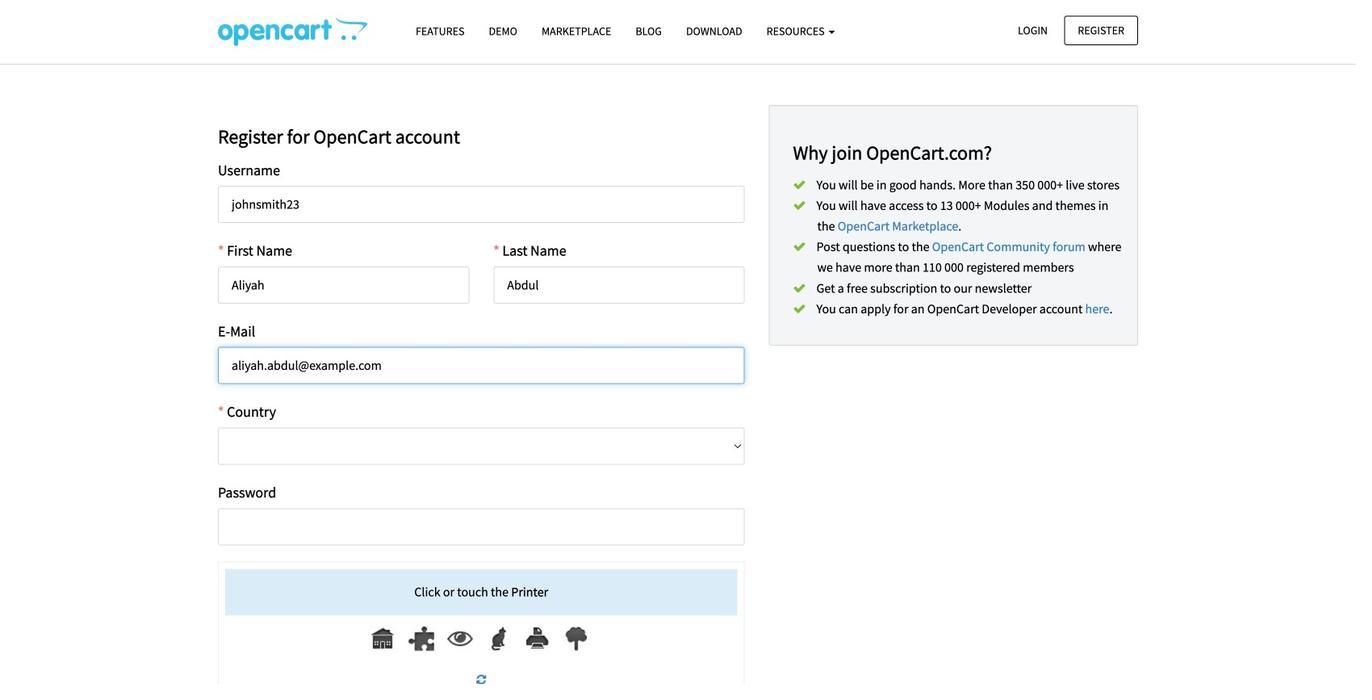 Task type: locate. For each thing, give the bounding box(es) containing it.
First Name text field
[[218, 266, 469, 304]]

Last Name text field
[[494, 266, 745, 304]]

None password field
[[218, 508, 745, 545]]



Task type: vqa. For each thing, say whether or not it's contained in the screenshot.
What related to What is your order ID?
no



Task type: describe. For each thing, give the bounding box(es) containing it.
Username text field
[[218, 186, 745, 223]]

opencart - account register image
[[218, 17, 368, 46]]

refresh image
[[477, 674, 486, 684]]

E-Mail text field
[[218, 347, 745, 384]]



